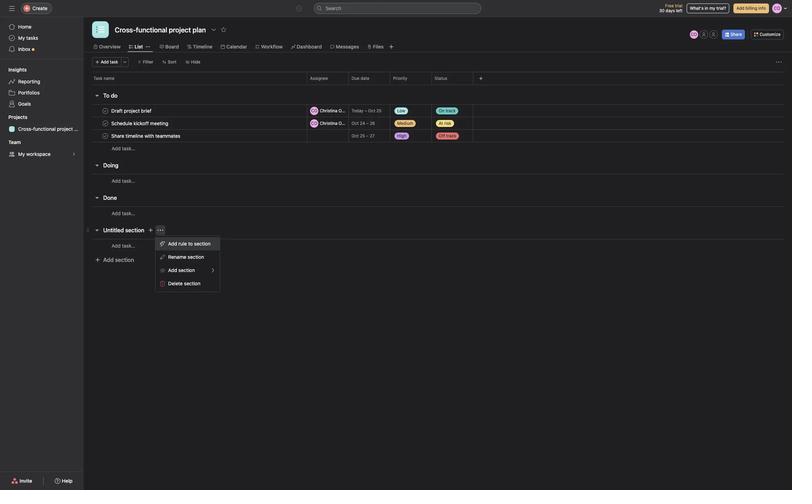 Task type: vqa. For each thing, say whether or not it's contained in the screenshot.
See details, Cucomber image
no



Task type: describe. For each thing, give the bounding box(es) containing it.
at risk
[[439, 121, 452, 126]]

section inside menu item
[[194, 241, 211, 247]]

oct for oct 25 – 27
[[352, 133, 359, 139]]

my
[[710, 6, 716, 11]]

insights
[[8, 67, 27, 73]]

insights button
[[0, 66, 27, 73]]

help button
[[50, 475, 77, 488]]

create button
[[21, 3, 52, 14]]

1 horizontal spatial add section
[[168, 267, 195, 273]]

add task… button for 2nd add task… row from the bottom of the page
[[112, 210, 135, 217]]

section down to
[[188, 254, 204, 260]]

oct 25 – 27
[[352, 133, 375, 139]]

0 horizontal spatial 25
[[360, 133, 365, 139]]

medium button
[[391, 117, 432, 130]]

what's in my trial? button
[[687, 3, 730, 13]]

at risk button
[[432, 117, 473, 130]]

1 horizontal spatial more actions image
[[776, 59, 782, 65]]

add to starred image
[[221, 27, 227, 32]]

sort
[[168, 59, 177, 65]]

task… for 2nd add task… row from the bottom of the page's add task… button
[[122, 210, 135, 216]]

track for off track
[[446, 133, 457, 138]]

search
[[326, 5, 341, 11]]

task
[[110, 59, 118, 65]]

Schedule kickoff meeting text field
[[110, 120, 170, 127]]

task… for add task… button within header to do tree grid
[[122, 146, 135, 151]]

completed image for today
[[101, 107, 110, 115]]

to
[[103, 92, 109, 99]]

goals
[[18, 101, 31, 107]]

untitled section
[[103, 227, 144, 233]]

calendar link
[[221, 43, 247, 51]]

projects
[[8, 114, 27, 120]]

header to do tree grid
[[84, 104, 793, 155]]

0 vertical spatial oct
[[368, 108, 376, 113]]

overa for oct 24
[[339, 121, 350, 126]]

task… for add task… button for fourth add task… row from the top
[[122, 243, 135, 249]]

history image
[[296, 6, 302, 11]]

christina overa for oct 24
[[320, 121, 350, 126]]

task… for add task… button associated with third add task… row from the bottom of the page
[[122, 178, 135, 184]]

doing button
[[103, 159, 119, 172]]

add section inside button
[[103, 257, 134, 263]]

doing
[[103, 162, 119, 169]]

high
[[397, 133, 407, 138]]

add up add section button
[[112, 243, 121, 249]]

dashboard
[[297, 44, 322, 50]]

teams element
[[0, 136, 84, 161]]

invite
[[20, 478, 32, 484]]

add inside add section button
[[103, 257, 114, 263]]

24
[[360, 121, 365, 126]]

hide sidebar image
[[9, 6, 15, 11]]

track for on track
[[446, 108, 456, 113]]

row containing high
[[84, 129, 793, 142]]

left
[[676, 8, 683, 13]]

my for my workspace
[[18, 151, 25, 157]]

show options image
[[211, 27, 217, 32]]

due date
[[352, 76, 370, 81]]

share button
[[722, 30, 746, 39]]

my tasks
[[18, 35, 38, 41]]

filter
[[143, 59, 153, 65]]

overa for today
[[339, 108, 350, 113]]

delete
[[168, 281, 183, 287]]

tasks
[[26, 35, 38, 41]]

co for at risk
[[311, 121, 318, 126]]

0 horizontal spatial more actions image
[[123, 60, 127, 64]]

off
[[439, 133, 445, 138]]

free
[[666, 3, 674, 8]]

off track button
[[432, 130, 473, 142]]

create
[[32, 5, 47, 11]]

0 vertical spatial 25
[[377, 108, 382, 113]]

done
[[103, 195, 117, 201]]

task
[[94, 76, 103, 81]]

add inside the add task button
[[101, 59, 109, 65]]

due
[[352, 76, 360, 81]]

share timeline with teammates cell
[[84, 129, 307, 142]]

to
[[188, 241, 193, 247]]

reporting
[[18, 79, 40, 84]]

on track button
[[432, 105, 473, 117]]

section right delete
[[184, 281, 201, 287]]

my for my tasks
[[18, 35, 25, 41]]

goals link
[[4, 98, 80, 110]]

invite button
[[7, 475, 37, 488]]

add task… button for first add task… row from the top of the page
[[112, 145, 135, 153]]

collapse task list for this section image for 2nd add task… row from the bottom of the page
[[94, 195, 100, 201]]

sort button
[[159, 57, 180, 67]]

workflow
[[261, 44, 283, 50]]

global element
[[0, 17, 84, 59]]

add rule to section menu item
[[156, 237, 220, 251]]

completed checkbox for oct 24
[[101, 119, 110, 128]]

functional
[[33, 126, 56, 132]]

add task button
[[92, 57, 121, 67]]

task name
[[94, 76, 115, 81]]

oct 24 – 26
[[352, 121, 375, 126]]

add inside add rule to section menu item
[[168, 241, 177, 247]]

untitled section button
[[103, 224, 144, 237]]

4 collapse task list for this section image from the top
[[94, 228, 100, 233]]

add task… button for third add task… row from the bottom of the page
[[112, 177, 135, 185]]

cross-functional project plan link
[[4, 124, 84, 135]]

add billing info button
[[734, 3, 770, 13]]

portfolios link
[[4, 87, 80, 98]]

in
[[705, 6, 709, 11]]

rename
[[168, 254, 186, 260]]

add task… for 2nd add task… row from the bottom of the page
[[112, 210, 135, 216]]

do
[[111, 92, 118, 99]]

cross-
[[18, 126, 33, 132]]

1 add task… row from the top
[[84, 142, 793, 155]]

co inside co button
[[691, 32, 697, 37]]

what's
[[690, 6, 704, 11]]

0 vertical spatial –
[[365, 108, 367, 113]]

– for oct 25
[[366, 133, 369, 139]]

row up at
[[84, 104, 793, 117]]

portfolios
[[18, 90, 40, 96]]

messages link
[[330, 43, 359, 51]]

rename section
[[168, 254, 204, 260]]

customize button
[[751, 30, 784, 39]]

co for on track
[[311, 108, 318, 113]]

add inside header to do tree grid
[[112, 146, 121, 151]]

timeline link
[[187, 43, 213, 51]]

Share timeline with teammates text field
[[110, 132, 183, 139]]

inbox link
[[4, 44, 80, 55]]



Task type: locate. For each thing, give the bounding box(es) containing it.
add task…
[[112, 146, 135, 151], [112, 178, 135, 184], [112, 210, 135, 216], [112, 243, 135, 249]]

completed image inside 'schedule kickoff meeting' cell
[[101, 119, 110, 128]]

my
[[18, 35, 25, 41], [18, 151, 25, 157]]

add section
[[103, 257, 134, 263], [168, 267, 195, 273]]

add task… for third add task… row from the bottom of the page
[[112, 178, 135, 184]]

4 add task… button from the top
[[112, 242, 135, 250]]

1 my from the top
[[18, 35, 25, 41]]

4 add task… from the top
[[112, 243, 135, 249]]

billing
[[746, 6, 758, 11]]

section right the 'untitled'
[[125, 227, 144, 233]]

add task… button down untitled section
[[112, 242, 135, 250]]

overa left 24
[[339, 121, 350, 126]]

1 christina from the top
[[320, 108, 338, 113]]

free trial 30 days left
[[660, 3, 683, 13]]

overview
[[99, 44, 121, 50]]

overview link
[[94, 43, 121, 51]]

collapse task list for this section image left the 'untitled'
[[94, 228, 100, 233]]

Completed checkbox
[[101, 107, 110, 115]]

my inside teams element
[[18, 151, 25, 157]]

2 task… from the top
[[122, 178, 135, 184]]

completed image
[[101, 132, 110, 140]]

add left task
[[101, 59, 109, 65]]

section down rename section
[[179, 267, 195, 273]]

2 add task… button from the top
[[112, 177, 135, 185]]

0 vertical spatial my
[[18, 35, 25, 41]]

3 collapse task list for this section image from the top
[[94, 195, 100, 201]]

high button
[[391, 130, 432, 142]]

oct down oct 24 – 26
[[352, 133, 359, 139]]

trial
[[675, 3, 683, 8]]

status
[[435, 76, 447, 81]]

add task… inside header to do tree grid
[[112, 146, 135, 151]]

add task… button up "doing"
[[112, 145, 135, 153]]

1 vertical spatial –
[[366, 121, 369, 126]]

27
[[370, 133, 375, 139]]

0 vertical spatial co
[[691, 32, 697, 37]]

my down "team"
[[18, 151, 25, 157]]

search list box
[[314, 3, 481, 14]]

1 vertical spatial overa
[[339, 121, 350, 126]]

25
[[377, 108, 382, 113], [360, 133, 365, 139]]

on
[[439, 108, 445, 113]]

add down the 'untitled'
[[103, 257, 114, 263]]

projects button
[[0, 114, 27, 121]]

priority
[[393, 76, 408, 81]]

list
[[135, 44, 143, 50]]

2 christina overa from the top
[[320, 121, 350, 126]]

2 vertical spatial co
[[311, 121, 318, 126]]

row
[[84, 72, 793, 85], [92, 84, 784, 85], [84, 104, 793, 117], [84, 117, 793, 130], [84, 129, 793, 142]]

draft project brief cell
[[84, 104, 307, 117]]

section inside button
[[115, 257, 134, 263]]

2 add task… from the top
[[112, 178, 135, 184]]

0 vertical spatial add a task to this section image
[[122, 163, 128, 168]]

add section up delete section
[[168, 267, 195, 273]]

1 vertical spatial add section
[[168, 267, 195, 273]]

2 completed checkbox from the top
[[101, 132, 110, 140]]

board link
[[160, 43, 179, 51]]

1 vertical spatial oct
[[352, 121, 359, 126]]

3 add task… button from the top
[[112, 210, 135, 217]]

3 add task… row from the top
[[84, 207, 793, 220]]

4 add task… row from the top
[[84, 239, 793, 252]]

completed checkbox for oct 25
[[101, 132, 110, 140]]

collapse task list for this section image
[[94, 93, 100, 98], [94, 163, 100, 168], [94, 195, 100, 201], [94, 228, 100, 233]]

assignee
[[310, 76, 328, 81]]

plan
[[74, 126, 84, 132]]

more actions image
[[776, 59, 782, 65], [123, 60, 127, 64]]

– right today
[[365, 108, 367, 113]]

completed image down completed checkbox in the left of the page
[[101, 119, 110, 128]]

25 left 27
[[360, 133, 365, 139]]

my workspace
[[18, 151, 51, 157]]

1 vertical spatial co
[[311, 108, 318, 113]]

inbox
[[18, 46, 30, 52]]

add left rule
[[168, 241, 177, 247]]

christina overa left today
[[320, 108, 350, 113]]

2 vertical spatial –
[[366, 133, 369, 139]]

what's in my trial?
[[690, 6, 727, 11]]

1 collapse task list for this section image from the top
[[94, 93, 100, 98]]

completed image for oct 24
[[101, 119, 110, 128]]

1 overa from the top
[[339, 108, 350, 113]]

row up off
[[84, 117, 793, 130]]

0 vertical spatial christina overa
[[320, 108, 350, 113]]

1 horizontal spatial 25
[[377, 108, 382, 113]]

team
[[8, 139, 21, 145]]

section inside button
[[125, 227, 144, 233]]

today
[[352, 108, 364, 113]]

list image
[[96, 25, 105, 34]]

row containing task name
[[84, 72, 793, 85]]

add
[[737, 6, 745, 11], [101, 59, 109, 65], [112, 146, 121, 151], [112, 178, 121, 184], [112, 210, 121, 216], [168, 241, 177, 247], [112, 243, 121, 249], [103, 257, 114, 263], [168, 267, 177, 273]]

row up on
[[84, 72, 793, 85]]

files link
[[368, 43, 384, 51]]

2 overa from the top
[[339, 121, 350, 126]]

add section button
[[92, 254, 137, 266]]

medium
[[397, 121, 413, 126]]

files
[[373, 44, 384, 50]]

1 christina overa from the top
[[320, 108, 350, 113]]

task… inside header to do tree grid
[[122, 146, 135, 151]]

collapse task list for this section image left done button
[[94, 195, 100, 201]]

share
[[731, 32, 742, 37]]

add rule to section
[[168, 241, 211, 247]]

overa left today
[[339, 108, 350, 113]]

3 add task… from the top
[[112, 210, 135, 216]]

add task… button down doing button
[[112, 177, 135, 185]]

rule
[[179, 241, 187, 247]]

0 vertical spatial track
[[446, 108, 456, 113]]

1 completed checkbox from the top
[[101, 119, 110, 128]]

see details, my workspace image
[[72, 152, 76, 156]]

track right on
[[446, 108, 456, 113]]

–
[[365, 108, 367, 113], [366, 121, 369, 126], [366, 133, 369, 139]]

more section actions image
[[158, 228, 163, 233]]

2 add task… row from the top
[[84, 174, 793, 187]]

off track
[[439, 133, 457, 138]]

christina overa for today
[[320, 108, 350, 113]]

row down status
[[92, 84, 784, 85]]

project
[[57, 126, 73, 132]]

1 vertical spatial my
[[18, 151, 25, 157]]

add task… button
[[112, 145, 135, 153], [112, 177, 135, 185], [112, 210, 135, 217], [112, 242, 135, 250]]

2 vertical spatial oct
[[352, 133, 359, 139]]

add task… row
[[84, 142, 793, 155], [84, 174, 793, 187], [84, 207, 793, 220], [84, 239, 793, 252]]

add a task to this section image for untitled section
[[148, 228, 153, 233]]

trial?
[[717, 6, 727, 11]]

team button
[[0, 139, 21, 146]]

completed checkbox inside 'schedule kickoff meeting' cell
[[101, 119, 110, 128]]

completed image
[[101, 107, 110, 115], [101, 119, 110, 128]]

delete section
[[168, 281, 201, 287]]

add a task to this section image right doing button
[[122, 163, 128, 168]]

add up delete
[[168, 267, 177, 273]]

– right 24
[[366, 121, 369, 126]]

– for oct 24
[[366, 121, 369, 126]]

christina overa
[[320, 108, 350, 113], [320, 121, 350, 126]]

section down untitled section
[[115, 257, 134, 263]]

co
[[691, 32, 697, 37], [311, 108, 318, 113], [311, 121, 318, 126]]

add left billing
[[737, 6, 745, 11]]

collapse task list for this section image for header to do tree grid
[[94, 93, 100, 98]]

section right to
[[194, 241, 211, 247]]

row down at
[[84, 129, 793, 142]]

0 horizontal spatial add a task to this section image
[[122, 163, 128, 168]]

0 vertical spatial add section
[[103, 257, 134, 263]]

to do
[[103, 92, 118, 99]]

1 add task… button from the top
[[112, 145, 135, 153]]

add a task to this section image
[[122, 163, 128, 168], [148, 228, 153, 233]]

1 vertical spatial christina
[[320, 121, 338, 126]]

4 task… from the top
[[122, 243, 135, 249]]

0 vertical spatial christina
[[320, 108, 338, 113]]

customize
[[760, 32, 781, 37]]

search button
[[314, 3, 481, 14]]

more actions image down customize
[[776, 59, 782, 65]]

1 vertical spatial completed image
[[101, 119, 110, 128]]

help
[[62, 478, 73, 484]]

christina for oct 24 – 26
[[320, 121, 338, 126]]

home
[[18, 24, 31, 30]]

on track
[[439, 108, 456, 113]]

today – oct 25
[[352, 108, 382, 113]]

add task… button for fourth add task… row from the top
[[112, 242, 135, 250]]

christina for today – oct 25
[[320, 108, 338, 113]]

track inside off track dropdown button
[[446, 133, 457, 138]]

date
[[361, 76, 370, 81]]

timeline
[[193, 44, 213, 50]]

add section down untitled section
[[103, 257, 134, 263]]

my tasks link
[[4, 32, 80, 44]]

1 vertical spatial 25
[[360, 133, 365, 139]]

0 vertical spatial completed checkbox
[[101, 119, 110, 128]]

my inside global element
[[18, 35, 25, 41]]

1 vertical spatial completed checkbox
[[101, 132, 110, 140]]

Completed checkbox
[[101, 119, 110, 128], [101, 132, 110, 140]]

add task… down doing button
[[112, 178, 135, 184]]

add down doing button
[[112, 178, 121, 184]]

1 vertical spatial add a task to this section image
[[148, 228, 153, 233]]

add task… up "doing"
[[112, 146, 135, 151]]

1 vertical spatial track
[[446, 133, 457, 138]]

add task
[[101, 59, 118, 65]]

0 horizontal spatial add section
[[103, 257, 134, 263]]

add task… for fourth add task… row from the top
[[112, 243, 135, 249]]

– left 27
[[366, 133, 369, 139]]

christina overa left 24
[[320, 121, 350, 126]]

home link
[[4, 21, 80, 32]]

oct left 24
[[352, 121, 359, 126]]

collapse task list for this section image left to
[[94, 93, 100, 98]]

0 vertical spatial completed image
[[101, 107, 110, 115]]

1 vertical spatial christina overa
[[320, 121, 350, 126]]

add task… down untitled section
[[112, 243, 135, 249]]

insights element
[[0, 64, 84, 111]]

add task… for first add task… row from the top of the page
[[112, 146, 135, 151]]

my left the 'tasks'
[[18, 35, 25, 41]]

add task… button up untitled section button
[[112, 210, 135, 217]]

add up doing button
[[112, 146, 121, 151]]

25 right today
[[377, 108, 382, 113]]

Draft project brief text field
[[110, 107, 154, 114]]

christina left today
[[320, 108, 338, 113]]

2 christina from the top
[[320, 121, 338, 126]]

1 completed image from the top
[[101, 107, 110, 115]]

1 task… from the top
[[122, 146, 135, 151]]

1 horizontal spatial add a task to this section image
[[148, 228, 153, 233]]

projects element
[[0, 111, 84, 136]]

more actions image right task
[[123, 60, 127, 64]]

1 add task… from the top
[[112, 146, 135, 151]]

add field image
[[479, 76, 483, 81]]

add a task to this section image for doing
[[122, 163, 128, 168]]

reporting link
[[4, 76, 80, 87]]

hide button
[[182, 57, 204, 67]]

workflow link
[[256, 43, 283, 51]]

my workspace link
[[4, 149, 80, 160]]

2 collapse task list for this section image from the top
[[94, 163, 100, 168]]

christina left 24
[[320, 121, 338, 126]]

oct
[[368, 108, 376, 113], [352, 121, 359, 126], [352, 133, 359, 139]]

completed image down to
[[101, 107, 110, 115]]

schedule kickoff meeting cell
[[84, 117, 307, 130]]

calendar
[[226, 44, 247, 50]]

hide
[[191, 59, 201, 65]]

add task… up untitled section button
[[112, 210, 135, 216]]

2 my from the top
[[18, 151, 25, 157]]

untitled
[[103, 227, 124, 233]]

completed checkbox inside share timeline with teammates cell
[[101, 132, 110, 140]]

add inside add billing info button
[[737, 6, 745, 11]]

0 vertical spatial overa
[[339, 108, 350, 113]]

add down done
[[112, 210, 121, 216]]

track right off
[[446, 133, 457, 138]]

info
[[759, 6, 766, 11]]

3 task… from the top
[[122, 210, 135, 216]]

add a task to this section image left more section actions image
[[148, 228, 153, 233]]

collapse task list for this section image left "doing"
[[94, 163, 100, 168]]

oct up 26
[[368, 108, 376, 113]]

None text field
[[113, 23, 208, 36]]

messages
[[336, 44, 359, 50]]

low
[[397, 108, 405, 113]]

add task… button inside header to do tree grid
[[112, 145, 135, 153]]

low button
[[391, 105, 432, 117]]

collapse task list for this section image for third add task… row from the bottom of the page
[[94, 163, 100, 168]]

track inside on track dropdown button
[[446, 108, 456, 113]]

tab actions image
[[146, 45, 150, 49]]

list link
[[129, 43, 143, 51]]

oct for oct 24 – 26
[[352, 121, 359, 126]]

2 completed image from the top
[[101, 119, 110, 128]]

at
[[439, 121, 443, 126]]

completed image inside draft project brief cell
[[101, 107, 110, 115]]

add tab image
[[389, 44, 394, 50]]



